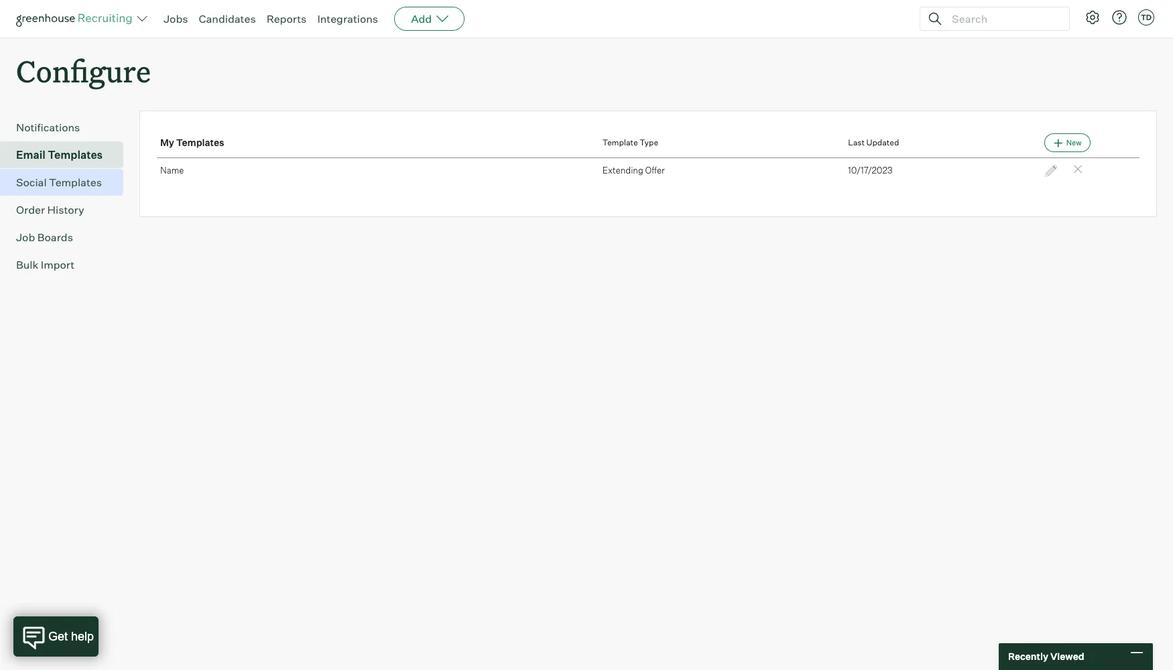 Task type: locate. For each thing, give the bounding box(es) containing it.
10/17/2023
[[849, 165, 893, 176]]

recently
[[1009, 652, 1049, 663]]

templates right 'my'
[[176, 137, 224, 149]]

add
[[411, 12, 432, 25]]

order
[[16, 203, 45, 217]]

td
[[1142, 13, 1152, 22]]

boards
[[37, 231, 73, 244]]

new
[[1067, 138, 1082, 148]]

templates for email templates
[[48, 148, 103, 162]]

extending offer
[[603, 165, 665, 176]]

updated
[[867, 138, 900, 148]]

template type
[[603, 138, 659, 148]]

notifications link
[[16, 120, 118, 136]]

last updated
[[849, 138, 900, 148]]

add button
[[395, 7, 465, 31]]

offer
[[646, 165, 665, 176]]

jobs link
[[164, 12, 188, 25]]

import
[[41, 258, 75, 272]]

templates for social templates
[[49, 176, 102, 189]]

integrations
[[318, 12, 378, 25]]

social templates
[[16, 176, 102, 189]]

templates up the order history link
[[49, 176, 102, 189]]

templates inside "link"
[[49, 176, 102, 189]]

last
[[849, 138, 865, 148]]

candidates link
[[199, 12, 256, 25]]

email templates link
[[16, 147, 118, 163]]

bulk import link
[[16, 257, 118, 273]]

extending
[[603, 165, 644, 176]]

history
[[47, 203, 84, 217]]

job boards
[[16, 231, 73, 244]]

integrations link
[[318, 12, 378, 25]]

configure
[[16, 51, 151, 91]]

templates up social templates "link"
[[48, 148, 103, 162]]

name
[[160, 165, 184, 176]]

templates
[[176, 137, 224, 149], [48, 148, 103, 162], [49, 176, 102, 189]]

type
[[640, 138, 659, 148]]

reports link
[[267, 12, 307, 25]]

notifications
[[16, 121, 80, 134]]

recently viewed
[[1009, 652, 1085, 663]]

job boards link
[[16, 230, 118, 246]]



Task type: vqa. For each thing, say whether or not it's contained in the screenshot.
download kit as pdf
no



Task type: describe. For each thing, give the bounding box(es) containing it.
order history
[[16, 203, 84, 217]]

my templates
[[160, 137, 224, 149]]

bulk import
[[16, 258, 75, 272]]

job
[[16, 231, 35, 244]]

viewed
[[1051, 652, 1085, 663]]

email
[[16, 148, 45, 162]]

social
[[16, 176, 47, 189]]

social templates link
[[16, 175, 118, 191]]

candidates
[[199, 12, 256, 25]]

td button
[[1136, 7, 1158, 28]]

Search text field
[[949, 9, 1058, 29]]

email templates
[[16, 148, 103, 162]]

templates for my templates
[[176, 137, 224, 149]]

bulk
[[16, 258, 38, 272]]

configure image
[[1085, 9, 1101, 25]]

new link
[[1045, 134, 1091, 152]]

template
[[603, 138, 638, 148]]

jobs
[[164, 12, 188, 25]]

td button
[[1139, 9, 1155, 25]]

my
[[160, 137, 174, 149]]

order history link
[[16, 202, 118, 218]]

reports
[[267, 12, 307, 25]]

greenhouse recruiting image
[[16, 11, 137, 27]]



